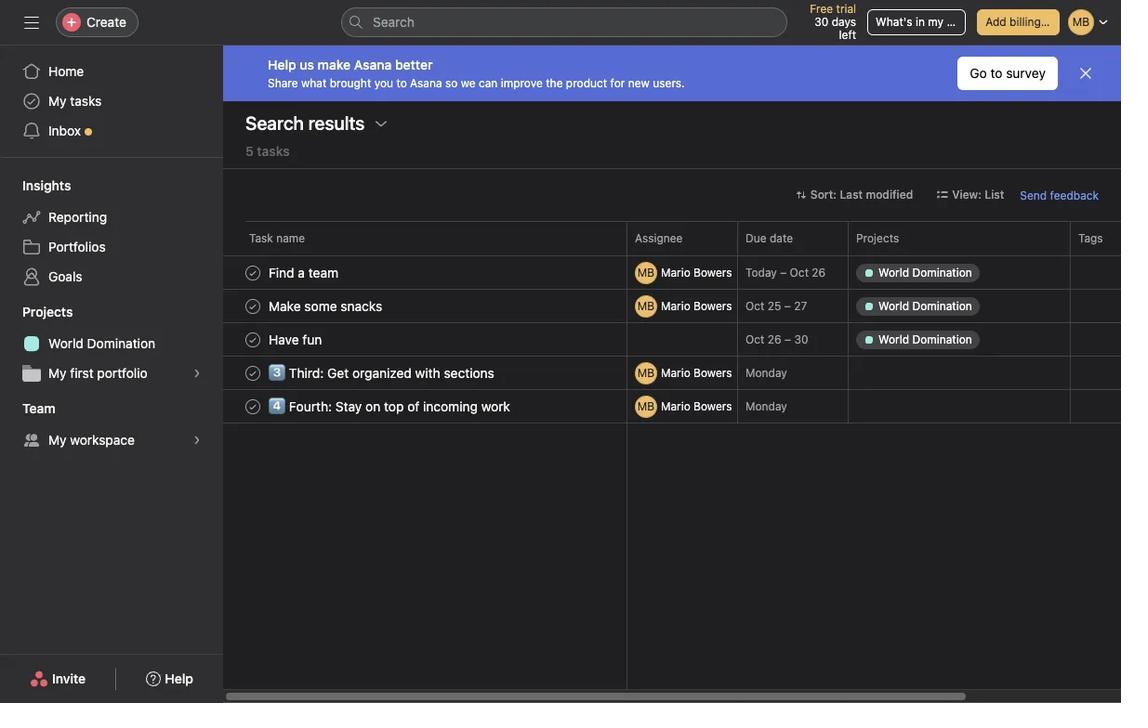 Task type: vqa. For each thing, say whether or not it's contained in the screenshot.
Add billing info
yes



Task type: locate. For each thing, give the bounding box(es) containing it.
modified
[[866, 188, 913, 202]]

search list box
[[341, 7, 787, 37]]

can
[[479, 76, 498, 90]]

0 vertical spatial monday
[[746, 366, 787, 380]]

1 horizontal spatial projects
[[856, 231, 899, 245]]

tags for make some snacks cell
[[1070, 289, 1121, 324]]

projects inside 'dropdown button'
[[22, 304, 73, 320]]

completed image inside find a team cell
[[242, 262, 264, 284]]

bowers
[[694, 265, 732, 279], [694, 299, 732, 313], [694, 366, 732, 380], [694, 399, 732, 413]]

mario for 4️⃣ fourth: stay on top of incoming work cell on the bottom of page
[[661, 399, 690, 413]]

my down team
[[48, 432, 67, 448]]

completed checkbox for oct 25
[[242, 295, 264, 317]]

30 down 27
[[794, 333, 808, 347]]

teams element
[[0, 392, 223, 459]]

tree grid containing mb
[[223, 256, 1121, 424]]

asana better
[[354, 56, 433, 72]]

0 vertical spatial help
[[268, 56, 296, 72]]

task name column header
[[245, 221, 632, 256]]

3 completed checkbox from the top
[[242, 329, 264, 351]]

1 bowers from the top
[[694, 265, 732, 279]]

date
[[770, 231, 793, 245]]

in
[[916, 15, 925, 29]]

30
[[815, 15, 829, 29], [794, 333, 808, 347]]

portfolios
[[48, 239, 106, 255]]

0 vertical spatial 26
[[812, 266, 826, 280]]

4 mario from the top
[[661, 399, 690, 413]]

– down oct 25 – 27
[[785, 333, 791, 347]]

projects for the projects column header
[[856, 231, 899, 245]]

world
[[48, 336, 84, 351]]

my inside global element
[[48, 93, 67, 109]]

share
[[268, 76, 298, 90]]

help inside help us make asana better share what brought you to asana so we can improve the product for new users.
[[268, 56, 296, 72]]

4 bowers from the top
[[694, 399, 732, 413]]

oct 25 – 27
[[746, 299, 807, 313]]

3 mb from the top
[[638, 366, 655, 380]]

oct down oct 25 – 27
[[746, 333, 765, 347]]

2 completed checkbox from the top
[[242, 295, 264, 317]]

4 mario bowers from the top
[[661, 399, 732, 413]]

– left 27
[[785, 299, 791, 313]]

1 vertical spatial help
[[165, 671, 193, 687]]

bowers for 4️⃣ fourth: stay on top of incoming work cell on the bottom of page
[[694, 399, 732, 413]]

monday
[[746, 366, 787, 380], [746, 400, 787, 414]]

oct
[[790, 266, 809, 280], [746, 299, 765, 313], [746, 333, 765, 347]]

my tasks link
[[11, 86, 212, 116]]

to
[[991, 65, 1003, 81], [396, 76, 407, 90]]

view:
[[952, 188, 982, 202]]

we
[[461, 76, 476, 90]]

2 vertical spatial –
[[785, 333, 791, 347]]

row containing task name
[[223, 221, 1121, 256]]

0 horizontal spatial 30
[[794, 333, 808, 347]]

make some snacks cell
[[223, 289, 628, 324]]

completed checkbox inside 4️⃣ fourth: stay on top of incoming work cell
[[242, 396, 264, 418]]

3 completed image from the top
[[242, 362, 264, 384]]

completed image down completed icon
[[242, 362, 264, 384]]

4 completed image from the top
[[242, 396, 264, 418]]

tasks down the home
[[70, 93, 102, 109]]

bowers for the make some snacks cell
[[694, 299, 732, 313]]

4 completed checkbox from the top
[[242, 396, 264, 418]]

name
[[276, 231, 305, 245]]

Completed checkbox
[[242, 262, 264, 284], [242, 295, 264, 317], [242, 329, 264, 351], [242, 396, 264, 418]]

completed checkbox inside find a team cell
[[242, 262, 264, 284]]

completed checkbox down task
[[242, 262, 264, 284]]

3 my from the top
[[48, 432, 67, 448]]

search
[[373, 14, 415, 30]]

today
[[746, 266, 777, 280]]

completed image
[[242, 329, 264, 351]]

completed image for the find a team text field
[[242, 262, 264, 284]]

2 mb from the top
[[638, 299, 655, 313]]

1 vertical spatial –
[[785, 299, 791, 313]]

1 horizontal spatial to
[[991, 65, 1003, 81]]

trial?
[[947, 15, 973, 29]]

1 mb from the top
[[638, 265, 655, 279]]

details image
[[604, 368, 615, 379]]

mario bowers for 4️⃣ fourth: stay on top of incoming work cell on the bottom of page
[[661, 399, 732, 413]]

– right "today"
[[780, 266, 787, 280]]

mario
[[661, 265, 690, 279], [661, 299, 690, 313], [661, 366, 690, 380], [661, 399, 690, 413]]

2 my from the top
[[48, 365, 67, 381]]

Completed checkbox
[[242, 362, 264, 384]]

oct left 25
[[746, 299, 765, 313]]

3 mario from the top
[[661, 366, 690, 380]]

1 vertical spatial 26
[[768, 333, 782, 347]]

projects for projects 'dropdown button'
[[22, 304, 73, 320]]

oct for oct 25 – 27
[[746, 299, 765, 313]]

tags for find a team cell
[[1070, 256, 1121, 290]]

completed checkbox inside the make some snacks cell
[[242, 295, 264, 317]]

0 horizontal spatial help
[[165, 671, 193, 687]]

trial
[[836, 2, 856, 16]]

insights
[[22, 178, 71, 193]]

home link
[[11, 57, 212, 86]]

mario bowers
[[661, 265, 732, 279], [661, 299, 732, 313], [661, 366, 732, 380], [661, 399, 732, 413]]

to right you
[[396, 76, 407, 90]]

help inside dropdown button
[[165, 671, 193, 687]]

product
[[566, 76, 607, 90]]

tasks inside button
[[257, 143, 290, 159]]

home
[[48, 63, 84, 79]]

2 completed image from the top
[[242, 295, 264, 317]]

1 mario from the top
[[661, 265, 690, 279]]

completed checkbox up completed checkbox
[[242, 329, 264, 351]]

to inside button
[[991, 65, 1003, 81]]

1 mario bowers from the top
[[661, 265, 732, 279]]

26 down 25
[[768, 333, 782, 347]]

tags for have fun cell
[[1070, 323, 1121, 357]]

projects column header
[[848, 221, 1076, 256]]

0 horizontal spatial to
[[396, 76, 407, 90]]

completed checkbox for oct 26
[[242, 329, 264, 351]]

task name
[[249, 231, 305, 245]]

actions image
[[374, 116, 389, 131]]

1 vertical spatial 30
[[794, 333, 808, 347]]

tasks for 5 tasks
[[257, 143, 290, 159]]

–
[[780, 266, 787, 280], [785, 299, 791, 313], [785, 333, 791, 347]]

2 vertical spatial oct
[[746, 333, 765, 347]]

0 horizontal spatial 26
[[768, 333, 782, 347]]

1 vertical spatial tasks
[[257, 143, 290, 159]]

tasks inside global element
[[70, 93, 102, 109]]

completed checkbox down completed checkbox
[[242, 396, 264, 418]]

for
[[610, 76, 625, 90]]

2 mario from the top
[[661, 299, 690, 313]]

2 monday from the top
[[746, 400, 787, 414]]

0 horizontal spatial projects
[[22, 304, 73, 320]]

my left first
[[48, 365, 67, 381]]

1 horizontal spatial 30
[[815, 15, 829, 29]]

0 horizontal spatial tasks
[[70, 93, 102, 109]]

mario for the 3️⃣ third: get organized with sections cell
[[661, 366, 690, 380]]

linked projects for 4️⃣ fourth: stay on top of incoming work cell
[[848, 390, 1071, 424]]

users.
[[653, 76, 685, 90]]

1 vertical spatial projects
[[22, 304, 73, 320]]

my
[[48, 93, 67, 109], [48, 365, 67, 381], [48, 432, 67, 448]]

1 my from the top
[[48, 93, 67, 109]]

insights element
[[0, 169, 223, 296]]

you
[[374, 76, 393, 90]]

completed checkbox inside have fun cell
[[242, 329, 264, 351]]

3 mario bowers from the top
[[661, 366, 732, 380]]

completed image inside 4️⃣ fourth: stay on top of incoming work cell
[[242, 396, 264, 418]]

mb for 4️⃣ fourth: stay on top of incoming work cell on the bottom of page
[[638, 399, 655, 413]]

free
[[810, 2, 833, 16]]

help
[[268, 56, 296, 72], [165, 671, 193, 687]]

30 left days
[[815, 15, 829, 29]]

– inside row
[[785, 333, 791, 347]]

1 completed checkbox from the top
[[242, 262, 264, 284]]

assignee
[[635, 231, 683, 245]]

row
[[223, 221, 1121, 256], [245, 255, 1121, 257], [223, 256, 1121, 290], [223, 289, 1121, 324], [223, 323, 1121, 357], [223, 356, 1121, 390], [223, 390, 1121, 424]]

completed image inside the make some snacks cell
[[242, 295, 264, 317]]

see details, my workspace image
[[192, 435, 203, 446]]

oct for oct 26 – 30
[[746, 333, 765, 347]]

projects down modified
[[856, 231, 899, 245]]

help button
[[134, 663, 205, 696]]

banner
[[223, 46, 1121, 101]]

3 bowers from the top
[[694, 366, 732, 380]]

assignee column header
[[627, 221, 743, 256]]

2 vertical spatial my
[[48, 432, 67, 448]]

Find a team text field
[[265, 264, 344, 282]]

completed image down task
[[242, 262, 264, 284]]

1 horizontal spatial tasks
[[257, 143, 290, 159]]

0 vertical spatial projects
[[856, 231, 899, 245]]

brought
[[330, 76, 371, 90]]

25
[[768, 299, 781, 313]]

1 horizontal spatial help
[[268, 56, 296, 72]]

see details, my first portfolio image
[[192, 368, 203, 379]]

first
[[70, 365, 94, 381]]

26 down the due date column header
[[812, 266, 826, 280]]

2 mario bowers from the top
[[661, 299, 732, 313]]

0 vertical spatial my
[[48, 93, 67, 109]]

my inside projects element
[[48, 365, 67, 381]]

go
[[970, 65, 987, 81]]

due date
[[746, 231, 793, 245]]

us
[[300, 56, 314, 72]]

tree grid
[[223, 256, 1121, 424]]

send
[[1020, 188, 1047, 202]]

tasks right 5
[[257, 143, 290, 159]]

1 completed image from the top
[[242, 262, 264, 284]]

monday for 4️⃣ fourth: stay on top of incoming work cell on the bottom of page
[[746, 400, 787, 414]]

reporting
[[48, 209, 107, 225]]

– for oct 26
[[785, 333, 791, 347]]

help for help
[[165, 671, 193, 687]]

completed image down completed checkbox
[[242, 396, 264, 418]]

completed checkbox up completed icon
[[242, 295, 264, 317]]

my for my tasks
[[48, 93, 67, 109]]

completed image inside the 3️⃣ third: get organized with sections cell
[[242, 362, 264, 384]]

portfolio
[[97, 365, 148, 381]]

projects inside column header
[[856, 231, 899, 245]]

4 mb from the top
[[638, 399, 655, 413]]

1 monday from the top
[[746, 366, 787, 380]]

4️⃣ Fourth: Stay on top of incoming work text field
[[265, 397, 516, 416]]

completed image
[[242, 262, 264, 284], [242, 295, 264, 317], [242, 362, 264, 384], [242, 396, 264, 418]]

1 vertical spatial oct
[[746, 299, 765, 313]]

oct up 27
[[790, 266, 809, 280]]

completed image up completed icon
[[242, 295, 264, 317]]

30 inside row
[[794, 333, 808, 347]]

improve
[[501, 76, 543, 90]]

due
[[746, 231, 767, 245]]

mario for find a team cell
[[661, 265, 690, 279]]

help for help us make asana better share what brought you to asana so we can improve the product for new users.
[[268, 56, 296, 72]]

0 vertical spatial tasks
[[70, 93, 102, 109]]

projects up world
[[22, 304, 73, 320]]

to right the go
[[991, 65, 1003, 81]]

bowers for the 3️⃣ third: get organized with sections cell
[[694, 366, 732, 380]]

mb
[[638, 265, 655, 279], [638, 299, 655, 313], [638, 366, 655, 380], [638, 399, 655, 413]]

my up 'inbox'
[[48, 93, 67, 109]]

help us make asana better share what brought you to asana so we can improve the product for new users.
[[268, 56, 685, 90]]

tasks
[[70, 93, 102, 109], [257, 143, 290, 159]]

26
[[812, 266, 826, 280], [768, 333, 782, 347]]

1 vertical spatial my
[[48, 365, 67, 381]]

so
[[445, 76, 458, 90]]

my for my workspace
[[48, 432, 67, 448]]

2 bowers from the top
[[694, 299, 732, 313]]

0 vertical spatial 30
[[815, 15, 829, 29]]

my inside teams element
[[48, 432, 67, 448]]

create
[[86, 14, 126, 30]]

bowers for find a team cell
[[694, 265, 732, 279]]

row containing oct 26
[[223, 323, 1121, 357]]

1 vertical spatial monday
[[746, 400, 787, 414]]



Task type: describe. For each thing, give the bounding box(es) containing it.
4️⃣ fourth: stay on top of incoming work cell
[[223, 390, 628, 424]]

team
[[22, 401, 55, 416]]

completed image for make some snacks text box
[[242, 295, 264, 317]]

go to survey
[[970, 65, 1046, 81]]

0 vertical spatial oct
[[790, 266, 809, 280]]

my workspace
[[48, 432, 135, 448]]

dismiss image
[[1078, 66, 1093, 81]]

feedback
[[1050, 188, 1099, 202]]

completed image for 3️⃣ third: get organized with sections text field
[[242, 362, 264, 384]]

go to survey button
[[958, 57, 1058, 90]]

tags
[[1078, 231, 1103, 245]]

team button
[[0, 400, 55, 418]]

3️⃣ third: get organized with sections cell
[[223, 356, 628, 390]]

find a team cell
[[223, 256, 628, 290]]

mb for the 3️⃣ third: get organized with sections cell
[[638, 366, 655, 380]]

add
[[986, 15, 1007, 29]]

my first portfolio
[[48, 365, 148, 381]]

add billing info button
[[977, 9, 1064, 35]]

domination
[[87, 336, 155, 351]]

inbox link
[[11, 116, 212, 146]]

5
[[245, 143, 254, 159]]

today – oct 26
[[746, 266, 826, 280]]

search button
[[341, 7, 787, 37]]

survey
[[1006, 65, 1046, 81]]

sort: last modified
[[811, 188, 913, 202]]

my workspace link
[[11, 426, 212, 456]]

task
[[249, 231, 273, 245]]

the
[[546, 76, 563, 90]]

invite button
[[18, 663, 98, 696]]

mb for find a team cell
[[638, 265, 655, 279]]

27
[[794, 299, 807, 313]]

invite
[[52, 671, 86, 687]]

create button
[[56, 7, 138, 37]]

reporting link
[[11, 203, 212, 232]]

oct 26 – 30
[[746, 333, 808, 347]]

what
[[301, 76, 327, 90]]

sort: last modified button
[[787, 182, 922, 208]]

make
[[318, 56, 351, 72]]

free trial 30 days left
[[810, 2, 856, 42]]

sort:
[[811, 188, 837, 202]]

to inside help us make asana better share what brought you to asana so we can improve the product for new users.
[[396, 76, 407, 90]]

projects element
[[0, 296, 223, 392]]

tags for 4️⃣ fourth: stay on top of incoming work cell
[[1070, 390, 1121, 424]]

mario for the make some snacks cell
[[661, 299, 690, 313]]

mario bowers for the 3️⃣ third: get organized with sections cell
[[661, 366, 732, 380]]

5 tasks
[[245, 143, 290, 159]]

Make some snacks text field
[[265, 297, 388, 316]]

last
[[840, 188, 863, 202]]

3️⃣ Third: Get organized with sections text field
[[265, 364, 500, 383]]

goals
[[48, 269, 82, 284]]

days
[[832, 15, 856, 29]]

workspace
[[70, 432, 135, 448]]

view: list button
[[929, 182, 1013, 208]]

new
[[628, 76, 650, 90]]

world domination link
[[11, 329, 212, 359]]

what's in my trial?
[[876, 15, 973, 29]]

view: list
[[952, 188, 1004, 202]]

monday for the 3️⃣ third: get organized with sections cell
[[746, 366, 787, 380]]

mario bowers for the make some snacks cell
[[661, 299, 732, 313]]

my first portfolio link
[[11, 359, 212, 389]]

my tasks
[[48, 93, 102, 109]]

completed checkbox for today
[[242, 262, 264, 284]]

30 inside free trial 30 days left
[[815, 15, 829, 29]]

have fun cell
[[223, 323, 628, 357]]

inbox
[[48, 123, 81, 139]]

goals link
[[11, 262, 212, 292]]

Have fun text field
[[265, 330, 328, 349]]

billing
[[1010, 15, 1041, 29]]

tasks for my tasks
[[70, 93, 102, 109]]

insights button
[[0, 177, 71, 195]]

list
[[985, 188, 1004, 202]]

– for oct 25
[[785, 299, 791, 313]]

my for my first portfolio
[[48, 365, 67, 381]]

search results
[[245, 112, 365, 134]]

send feedback
[[1020, 188, 1099, 202]]

global element
[[0, 46, 223, 157]]

world domination
[[48, 336, 155, 351]]

0 vertical spatial –
[[780, 266, 787, 280]]

projects button
[[0, 303, 73, 322]]

send feedback link
[[1020, 186, 1099, 204]]

completed image for 4️⃣ fourth: stay on top of incoming work text field
[[242, 396, 264, 418]]

info
[[1044, 15, 1064, 29]]

mario bowers for find a team cell
[[661, 265, 732, 279]]

banner containing help us make asana better
[[223, 46, 1121, 101]]

add billing info
[[986, 15, 1064, 29]]

26 inside row
[[768, 333, 782, 347]]

1 horizontal spatial 26
[[812, 266, 826, 280]]

tags for 3️⃣ third: get organized with sections cell
[[1070, 356, 1121, 390]]

mb for the make some snacks cell
[[638, 299, 655, 313]]

5 tasks button
[[245, 143, 290, 168]]

hide sidebar image
[[24, 15, 39, 30]]

due date column header
[[737, 221, 853, 256]]

what's in my trial? button
[[867, 9, 973, 35]]

my
[[928, 15, 944, 29]]

asana
[[410, 76, 442, 90]]

left
[[839, 28, 856, 42]]

what's
[[876, 15, 913, 29]]



